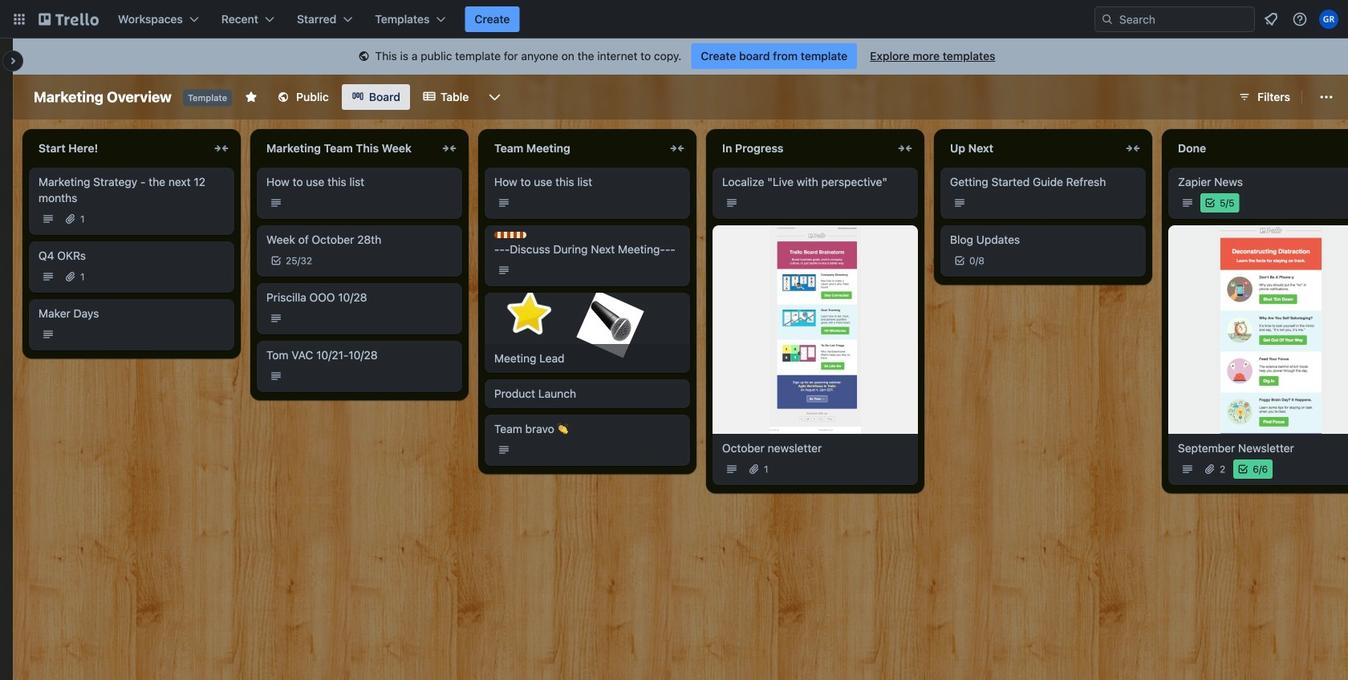 Task type: vqa. For each thing, say whether or not it's contained in the screenshot.
boards to the right
no



Task type: describe. For each thing, give the bounding box(es) containing it.
Board name text field
[[26, 84, 180, 110]]

color: orange, title: none image
[[494, 232, 527, 238]]

0 notifications image
[[1262, 10, 1281, 29]]

2 collapse list image from the left
[[1124, 139, 1143, 158]]

show menu image
[[1319, 89, 1335, 105]]

sm image
[[356, 49, 372, 65]]

back to home image
[[39, 6, 99, 32]]

search image
[[1101, 13, 1114, 26]]

1 collapse list image from the left
[[212, 139, 231, 158]]

3 collapse list image from the left
[[896, 139, 915, 158]]

customize views image
[[487, 89, 503, 105]]



Task type: locate. For each thing, give the bounding box(es) containing it.
collapse list image
[[212, 139, 231, 158], [1124, 139, 1143, 158]]

open information menu image
[[1292, 11, 1308, 27]]

0 horizontal spatial collapse list image
[[440, 139, 459, 158]]

primary element
[[0, 0, 1349, 39]]

1 horizontal spatial collapse list image
[[1124, 139, 1143, 158]]

5736211a5d65d7a43e62b18e image
[[576, 291, 644, 358]]

1 horizontal spatial collapse list image
[[668, 139, 687, 158]]

star image
[[502, 287, 556, 342]]

None text field
[[485, 136, 665, 161], [941, 136, 1121, 161], [485, 136, 665, 161], [941, 136, 1121, 161]]

None text field
[[29, 136, 209, 161], [257, 136, 437, 161], [713, 136, 893, 161], [1169, 136, 1349, 161], [29, 136, 209, 161], [257, 136, 437, 161], [713, 136, 893, 161], [1169, 136, 1349, 161]]

collapse list image
[[440, 139, 459, 158], [668, 139, 687, 158], [896, 139, 915, 158]]

star or unstar board image
[[245, 91, 258, 104]]

Search field
[[1095, 6, 1255, 32]]

2 horizontal spatial collapse list image
[[896, 139, 915, 158]]

2 collapse list image from the left
[[668, 139, 687, 158]]

0 horizontal spatial collapse list image
[[212, 139, 231, 158]]

1 collapse list image from the left
[[440, 139, 459, 158]]

greg robinson (gregrobinson96) image
[[1320, 10, 1339, 29]]



